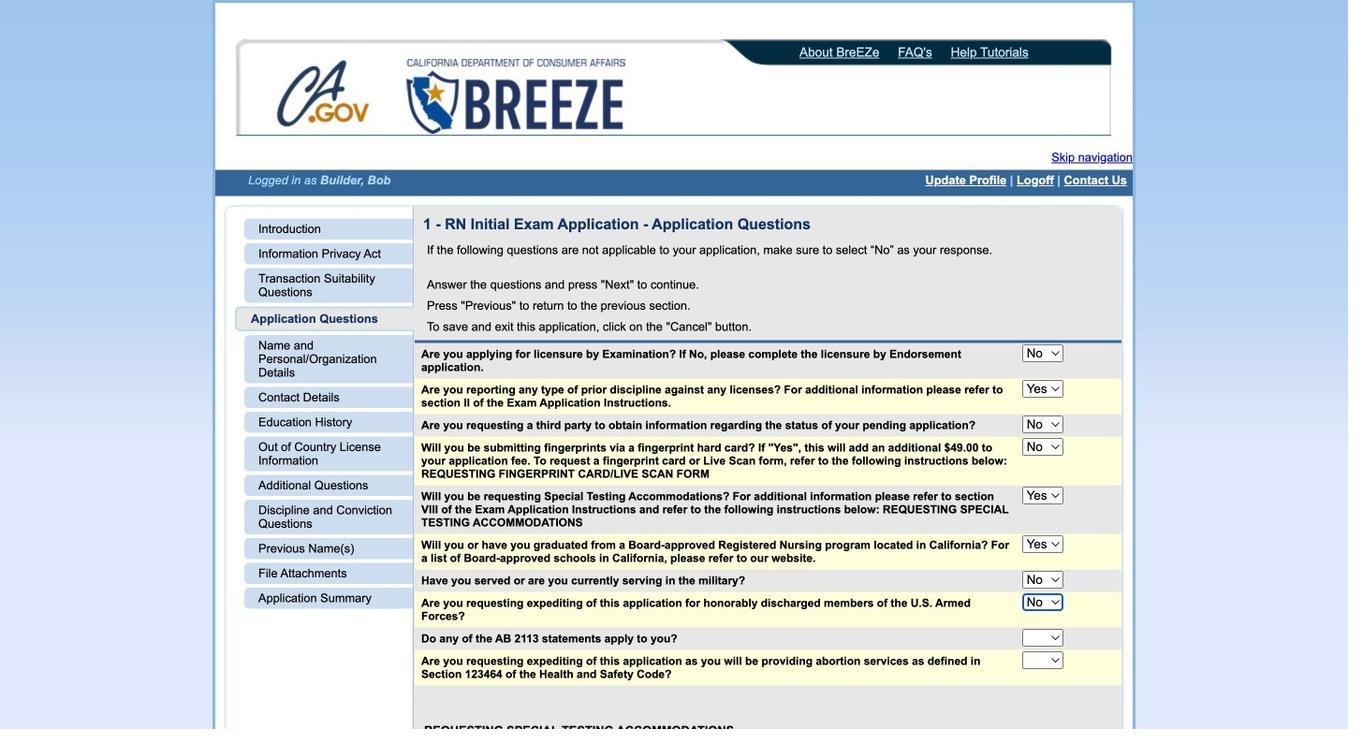 Task type: vqa. For each thing, say whether or not it's contained in the screenshot.
CA.gov image
yes



Task type: locate. For each thing, give the bounding box(es) containing it.
ca.gov image
[[276, 59, 372, 132]]



Task type: describe. For each thing, give the bounding box(es) containing it.
state of california breeze image
[[403, 59, 629, 134]]



